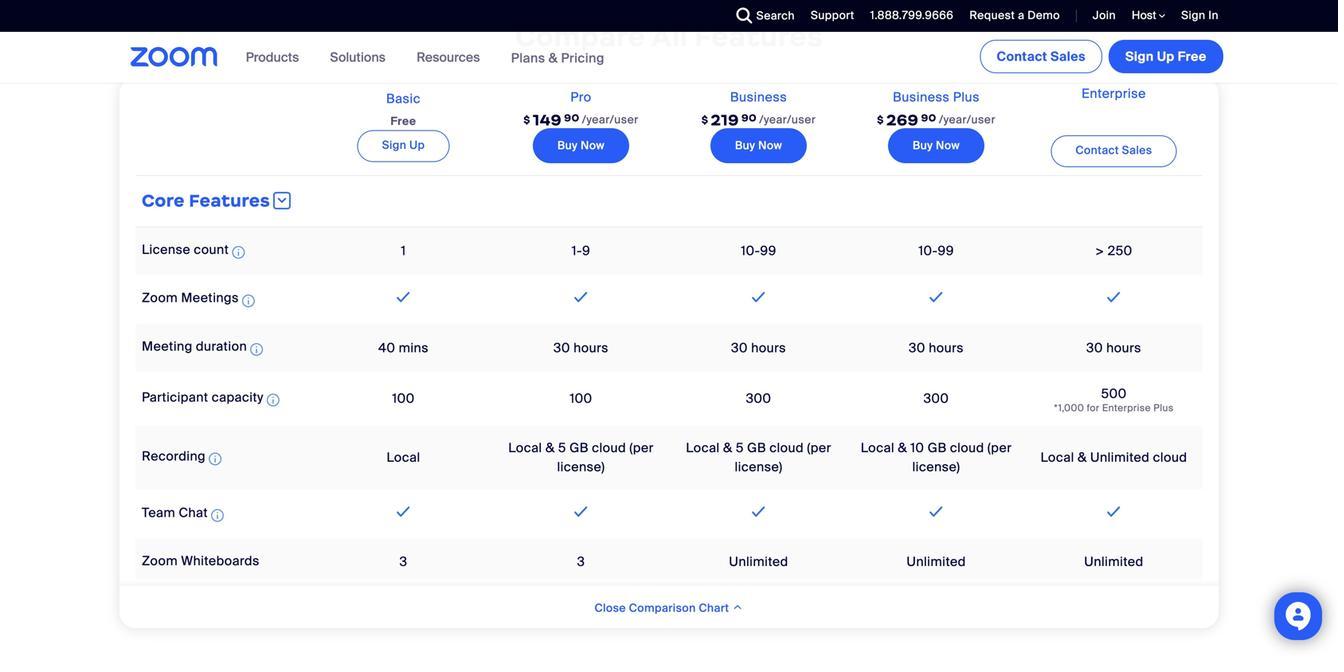 Task type: vqa. For each thing, say whether or not it's contained in the screenshot.
close
yes



Task type: describe. For each thing, give the bounding box(es) containing it.
1-9
[[572, 243, 591, 259]]

whiteboards
[[181, 553, 260, 570]]

250
[[1108, 243, 1133, 259]]

contact inside core features application
[[1076, 143, 1119, 158]]

1 vertical spatial contact sales link
[[1051, 135, 1177, 167]]

demo
[[1028, 8, 1060, 23]]

core features cell
[[135, 182, 1203, 220]]

contact inside meetings navigation
[[997, 48, 1048, 65]]

meeting duration
[[142, 338, 247, 355]]

zoom meetings
[[142, 290, 239, 306]]

pricing
[[561, 50, 605, 66]]

2 10-99 from the left
[[919, 243, 954, 259]]

request
[[970, 8, 1015, 23]]

1 (per from the left
[[630, 440, 654, 457]]

sign up free button
[[1109, 40, 1224, 73]]

0 vertical spatial enterprise
[[1082, 85, 1147, 102]]

$ 269 90 /year/user
[[877, 110, 996, 130]]

*1,000
[[1055, 402, 1085, 414]]

plans
[[511, 50, 545, 66]]

sign for sign up
[[382, 138, 407, 152]]

3 30 from the left
[[909, 340, 926, 356]]

chart
[[699, 601, 729, 616]]

plans & pricing
[[511, 50, 605, 66]]

buy now for 219
[[735, 138, 783, 153]]

close
[[595, 601, 626, 616]]

2 5 from the left
[[736, 440, 744, 457]]

local & unlimited cloud
[[1041, 450, 1188, 466]]

sales inside core features application
[[1122, 143, 1153, 158]]

up for sign up free
[[1158, 48, 1175, 65]]

core
[[142, 190, 185, 211]]

2 300 from the left
[[924, 391, 949, 407]]

plus inside '500 *1,000 for enterprise plus'
[[1154, 402, 1174, 414]]

/year/user for 269
[[939, 112, 996, 127]]

contact sales link inside meetings navigation
[[980, 40, 1103, 73]]

buy now link for 149
[[533, 128, 630, 163]]

>
[[1096, 243, 1105, 259]]

team chat
[[142, 505, 208, 521]]

buy now link for 269
[[888, 128, 985, 163]]

request a demo
[[970, 8, 1060, 23]]

2 license) from the left
[[735, 459, 783, 476]]

1 license) from the left
[[557, 459, 605, 476]]

1 gb from the left
[[570, 440, 589, 457]]

2 30 hours from the left
[[731, 340, 786, 356]]

1 10-99 from the left
[[741, 243, 777, 259]]

2 3 from the left
[[577, 554, 585, 570]]

meetings
[[181, 290, 239, 306]]

business for business
[[730, 89, 787, 105]]

2 gb from the left
[[747, 440, 766, 457]]

features inside cell
[[189, 190, 270, 211]]

core features
[[142, 190, 270, 211]]

buy now link for 219
[[711, 128, 807, 163]]

banner containing contact sales
[[112, 32, 1227, 84]]

recording
[[142, 448, 206, 465]]

$ 219 90 /year/user
[[702, 110, 816, 130]]

sign up free
[[1126, 48, 1207, 65]]

1 300 from the left
[[746, 391, 772, 407]]

buy for 269
[[913, 138, 933, 153]]

1 99 from the left
[[760, 243, 777, 259]]

close comparison chart
[[595, 601, 732, 616]]

> 250
[[1096, 243, 1133, 259]]

meeting duration image
[[250, 340, 263, 359]]

500 *1,000 for enterprise plus
[[1055, 386, 1174, 414]]

sign in
[[1182, 8, 1219, 23]]

team chat image
[[211, 507, 224, 526]]

1 30 from the left
[[554, 340, 570, 356]]

search button
[[725, 0, 799, 32]]

sign up link
[[357, 130, 450, 162]]

duration
[[196, 338, 247, 355]]

2 30 from the left
[[731, 340, 748, 356]]

resources
[[417, 49, 480, 66]]

search
[[757, 8, 795, 23]]

1.888.799.9666
[[871, 8, 954, 23]]

resources button
[[417, 32, 487, 83]]

$ for 149
[[524, 114, 531, 126]]

license) inside local & 10 gb cloud (per license)
[[913, 459, 961, 476]]

license count
[[142, 241, 229, 258]]

business for business plus
[[893, 89, 950, 105]]

gb inside local & 10 gb cloud (per license)
[[928, 440, 947, 457]]

& inside local & 10 gb cloud (per license)
[[898, 440, 907, 457]]

capacity
[[212, 389, 264, 406]]

compare all features
[[515, 19, 823, 54]]

2 (per from the left
[[807, 440, 832, 457]]

now for 269
[[936, 138, 960, 153]]

1 3 from the left
[[400, 554, 407, 570]]

$ for 269
[[877, 114, 884, 126]]

participant capacity application
[[142, 389, 283, 410]]

core features application
[[135, 77, 1203, 657]]

recording image
[[209, 450, 222, 469]]

free inside 'sign up free' button
[[1178, 48, 1207, 65]]

2 99 from the left
[[938, 243, 954, 259]]

1 hours from the left
[[574, 340, 609, 356]]

support
[[811, 8, 855, 23]]

products button
[[246, 32, 306, 83]]

2 100 from the left
[[570, 391, 593, 407]]

for
[[1087, 402, 1100, 414]]

$ 149 90 /year/user
[[524, 110, 639, 130]]

1 30 hours from the left
[[554, 340, 609, 356]]

$219.90 per year per user element
[[702, 104, 816, 137]]

1 local & 5 gb cloud (per license) from the left
[[509, 440, 654, 476]]

products
[[246, 49, 299, 66]]

product information navigation
[[234, 32, 617, 84]]

a
[[1018, 8, 1025, 23]]

participant capacity image
[[267, 391, 280, 410]]

3 30 hours from the left
[[909, 340, 964, 356]]

3 hours from the left
[[929, 340, 964, 356]]

license count image
[[232, 243, 245, 262]]



Task type: locate. For each thing, give the bounding box(es) containing it.
1 vertical spatial sales
[[1122, 143, 1153, 158]]

219
[[711, 110, 739, 130]]

now down $219.90 per year per user element at right
[[759, 138, 783, 153]]

4 hours from the left
[[1107, 340, 1142, 356]]

2 horizontal spatial buy
[[913, 138, 933, 153]]

contact sales inside meetings navigation
[[997, 48, 1086, 65]]

sign inside button
[[1126, 48, 1154, 65]]

0 vertical spatial contact sales
[[997, 48, 1086, 65]]

buy now down $269.90 per year per user element at the right of the page
[[913, 138, 960, 153]]

0 horizontal spatial sales
[[1051, 48, 1086, 65]]

1 vertical spatial contact
[[1076, 143, 1119, 158]]

2 $ from the left
[[702, 114, 709, 126]]

30 hours
[[554, 340, 609, 356], [731, 340, 786, 356], [909, 340, 964, 356], [1087, 340, 1142, 356]]

3 90 from the left
[[921, 112, 937, 124]]

2 horizontal spatial $
[[877, 114, 884, 126]]

up inside button
[[1158, 48, 1175, 65]]

269
[[887, 110, 919, 130]]

10
[[911, 440, 925, 457]]

local
[[509, 440, 542, 457], [686, 440, 720, 457], [861, 440, 895, 457], [387, 450, 420, 466], [1041, 450, 1075, 466]]

2 hours from the left
[[751, 340, 786, 356]]

0 horizontal spatial buy now
[[558, 138, 605, 153]]

up down host dropdown button
[[1158, 48, 1175, 65]]

contact sales
[[997, 48, 1086, 65], [1076, 143, 1153, 158]]

0 horizontal spatial 99
[[760, 243, 777, 259]]

1 horizontal spatial free
[[1178, 48, 1207, 65]]

gb
[[570, 440, 589, 457], [747, 440, 766, 457], [928, 440, 947, 457]]

basic
[[386, 90, 421, 107]]

2 zoom from the top
[[142, 553, 178, 570]]

0 horizontal spatial now
[[581, 138, 605, 153]]

90 down business plus
[[921, 112, 937, 124]]

4 30 hours from the left
[[1087, 340, 1142, 356]]

/year/user for 149
[[582, 112, 639, 127]]

free down sign in
[[1178, 48, 1207, 65]]

zoom down license
[[142, 290, 178, 306]]

local inside local & 10 gb cloud (per license)
[[861, 440, 895, 457]]

sign for sign in
[[1182, 8, 1206, 23]]

plans & pricing link
[[511, 50, 605, 66], [511, 50, 605, 66]]

500
[[1102, 386, 1127, 402]]

sign in link
[[1170, 0, 1227, 32], [1182, 8, 1219, 23]]

1 vertical spatial up
[[410, 138, 425, 152]]

$ inside "$ 219 90 /year/user"
[[702, 114, 709, 126]]

in
[[1209, 8, 1219, 23]]

2 local & 5 gb cloud (per license) from the left
[[686, 440, 832, 476]]

1 vertical spatial features
[[189, 190, 270, 211]]

1 horizontal spatial contact
[[1076, 143, 1119, 158]]

0 horizontal spatial 300
[[746, 391, 772, 407]]

3 (per from the left
[[988, 440, 1012, 457]]

1 business from the left
[[730, 89, 787, 105]]

buy now down "$149.90 per year per user" element
[[558, 138, 605, 153]]

90 inside "$ 219 90 /year/user"
[[742, 112, 757, 124]]

now for 219
[[759, 138, 783, 153]]

1 horizontal spatial gb
[[747, 440, 766, 457]]

0 vertical spatial sign
[[1182, 8, 1206, 23]]

license count application
[[142, 241, 248, 262]]

2 horizontal spatial buy now link
[[888, 128, 985, 163]]

90 for 149
[[564, 112, 580, 124]]

hours
[[574, 340, 609, 356], [751, 340, 786, 356], [929, 340, 964, 356], [1107, 340, 1142, 356]]

/year/user inside $ 269 90 /year/user
[[939, 112, 996, 127]]

/year/user down business plus
[[939, 112, 996, 127]]

meeting duration application
[[142, 338, 266, 359]]

10-99
[[741, 243, 777, 259], [919, 243, 954, 259]]

participant
[[142, 389, 208, 406]]

zoom for zoom whiteboards
[[142, 553, 178, 570]]

sign
[[1182, 8, 1206, 23], [1126, 48, 1154, 65], [382, 138, 407, 152]]

0 horizontal spatial gb
[[570, 440, 589, 457]]

join link left host
[[1081, 0, 1120, 32]]

1 vertical spatial sign
[[1126, 48, 1154, 65]]

buy now down $219.90 per year per user element at right
[[735, 138, 783, 153]]

0 vertical spatial features
[[695, 19, 823, 54]]

included image
[[748, 288, 769, 307], [926, 288, 947, 307], [1104, 288, 1125, 307], [393, 502, 414, 522], [571, 502, 592, 522]]

1 vertical spatial enterprise
[[1103, 402, 1151, 414]]

1 buy now from the left
[[558, 138, 605, 153]]

cloud
[[592, 440, 626, 457], [770, 440, 804, 457], [950, 440, 985, 457], [1153, 450, 1188, 466]]

3 license) from the left
[[913, 459, 961, 476]]

1 horizontal spatial $
[[702, 114, 709, 126]]

1 horizontal spatial 300
[[924, 391, 949, 407]]

149
[[533, 110, 562, 130]]

30
[[554, 340, 570, 356], [731, 340, 748, 356], [909, 340, 926, 356], [1087, 340, 1103, 356]]

solutions
[[330, 49, 386, 66]]

buy now link
[[533, 128, 630, 163], [711, 128, 807, 163], [888, 128, 985, 163]]

recording application
[[142, 448, 225, 469]]

2 /year/user from the left
[[760, 112, 816, 127]]

sign up
[[382, 138, 425, 152]]

1 horizontal spatial 90
[[742, 112, 757, 124]]

sign down basic free
[[382, 138, 407, 152]]

sign inside core features application
[[382, 138, 407, 152]]

3
[[400, 554, 407, 570], [577, 554, 585, 570]]

2 horizontal spatial gb
[[928, 440, 947, 457]]

0 horizontal spatial features
[[189, 190, 270, 211]]

zoom inside application
[[142, 290, 178, 306]]

unlimited
[[1091, 450, 1150, 466], [729, 554, 789, 570], [907, 554, 966, 570], [1085, 554, 1144, 570]]

0 horizontal spatial buy
[[558, 138, 578, 153]]

$ left 149
[[524, 114, 531, 126]]

enterprise inside '500 *1,000 for enterprise plus'
[[1103, 402, 1151, 414]]

sign left the 'in'
[[1182, 8, 1206, 23]]

0 horizontal spatial 5
[[558, 440, 566, 457]]

plus up $ 269 90 /year/user
[[953, 89, 980, 105]]

2 horizontal spatial buy now
[[913, 138, 960, 153]]

(per
[[630, 440, 654, 457], [807, 440, 832, 457], [988, 440, 1012, 457]]

1 horizontal spatial sales
[[1122, 143, 1153, 158]]

team
[[142, 505, 175, 521]]

banner
[[112, 32, 1227, 84]]

1 horizontal spatial 5
[[736, 440, 744, 457]]

0 horizontal spatial /year/user
[[582, 112, 639, 127]]

2 buy now from the left
[[735, 138, 783, 153]]

1
[[401, 243, 406, 259]]

/year/user
[[582, 112, 639, 127], [760, 112, 816, 127], [939, 112, 996, 127]]

free
[[1178, 48, 1207, 65], [391, 114, 416, 128]]

4 30 from the left
[[1087, 340, 1103, 356]]

$ left the 269
[[877, 114, 884, 126]]

0 vertical spatial zoom
[[142, 290, 178, 306]]

contact sales inside core features application
[[1076, 143, 1153, 158]]

/year/user for 219
[[760, 112, 816, 127]]

3 gb from the left
[[928, 440, 947, 457]]

buy down "$149.90 per year per user" element
[[558, 138, 578, 153]]

compare
[[515, 19, 646, 54]]

0 vertical spatial contact sales link
[[980, 40, 1103, 73]]

3 now from the left
[[936, 138, 960, 153]]

1 horizontal spatial buy
[[735, 138, 756, 153]]

meetings navigation
[[977, 32, 1227, 76]]

1 horizontal spatial 10-
[[919, 243, 938, 259]]

1 buy from the left
[[558, 138, 578, 153]]

1 horizontal spatial (per
[[807, 440, 832, 457]]

free down "basic"
[[391, 114, 416, 128]]

3 /year/user from the left
[[939, 112, 996, 127]]

1 horizontal spatial 10-99
[[919, 243, 954, 259]]

1 horizontal spatial 99
[[938, 243, 954, 259]]

team chat application
[[142, 505, 227, 526]]

count
[[194, 241, 229, 258]]

/year/user inside "$ 219 90 /year/user"
[[760, 112, 816, 127]]

participant capacity
[[142, 389, 264, 406]]

100
[[392, 391, 415, 407], [570, 391, 593, 407]]

right image
[[274, 194, 290, 207]]

1 now from the left
[[581, 138, 605, 153]]

up inside core features application
[[410, 138, 425, 152]]

$149.90 per year per user element
[[524, 104, 639, 137]]

enterprise
[[1082, 85, 1147, 102], [1103, 402, 1151, 414]]

(per inside local & 10 gb cloud (per license)
[[988, 440, 1012, 457]]

1-
[[572, 243, 582, 259]]

0 horizontal spatial free
[[391, 114, 416, 128]]

0 horizontal spatial $
[[524, 114, 531, 126]]

90 right 219 on the right
[[742, 112, 757, 124]]

0 horizontal spatial 90
[[564, 112, 580, 124]]

90 for 219
[[742, 112, 757, 124]]

now for 149
[[581, 138, 605, 153]]

10-
[[741, 243, 760, 259], [919, 243, 938, 259]]

solutions button
[[330, 32, 393, 83]]

sales inside meetings navigation
[[1051, 48, 1086, 65]]

buy for 219
[[735, 138, 756, 153]]

included image
[[393, 288, 414, 307], [571, 288, 592, 307], [748, 502, 769, 522], [926, 502, 947, 522], [1104, 502, 1125, 522]]

2 buy now link from the left
[[711, 128, 807, 163]]

basic free
[[386, 90, 421, 128]]

1 10- from the left
[[741, 243, 760, 259]]

free inside basic free
[[391, 114, 416, 128]]

zoom for zoom meetings
[[142, 290, 178, 306]]

$ for 219
[[702, 114, 709, 126]]

buy for 149
[[558, 138, 578, 153]]

enterprise down meetings navigation
[[1082, 85, 1147, 102]]

join link
[[1081, 0, 1120, 32], [1093, 8, 1116, 23]]

1 $ from the left
[[524, 114, 531, 126]]

1 horizontal spatial features
[[695, 19, 823, 54]]

0 horizontal spatial (per
[[630, 440, 654, 457]]

90 for 269
[[921, 112, 937, 124]]

2 horizontal spatial (per
[[988, 440, 1012, 457]]

0 horizontal spatial business
[[730, 89, 787, 105]]

mins
[[399, 340, 429, 356]]

1 horizontal spatial plus
[[1154, 402, 1174, 414]]

meeting
[[142, 338, 193, 355]]

0 vertical spatial sales
[[1051, 48, 1086, 65]]

comparison
[[629, 601, 696, 616]]

90 inside the $ 149 90 /year/user
[[564, 112, 580, 124]]

$269.90 per year per user element
[[877, 104, 996, 137]]

local & 10 gb cloud (per license)
[[861, 440, 1012, 476]]

9
[[582, 243, 591, 259]]

1 horizontal spatial up
[[1158, 48, 1175, 65]]

90 down pro
[[564, 112, 580, 124]]

now down "$149.90 per year per user" element
[[581, 138, 605, 153]]

all
[[651, 19, 688, 54]]

0 horizontal spatial plus
[[953, 89, 980, 105]]

1 vertical spatial contact sales
[[1076, 143, 1153, 158]]

/year/user right 219 on the right
[[760, 112, 816, 127]]

up down basic free
[[410, 138, 425, 152]]

0 horizontal spatial license)
[[557, 459, 605, 476]]

business up "$ 219 90 /year/user"
[[730, 89, 787, 105]]

& inside product information navigation
[[549, 50, 558, 66]]

2 10- from the left
[[919, 243, 938, 259]]

1 vertical spatial plus
[[1154, 402, 1174, 414]]

plus
[[953, 89, 980, 105], [1154, 402, 1174, 414]]

1 horizontal spatial license)
[[735, 459, 783, 476]]

contact
[[997, 48, 1048, 65], [1076, 143, 1119, 158]]

cloud inside local & 10 gb cloud (per license)
[[950, 440, 985, 457]]

1 horizontal spatial 100
[[570, 391, 593, 407]]

2 now from the left
[[759, 138, 783, 153]]

2 buy from the left
[[735, 138, 756, 153]]

2 90 from the left
[[742, 112, 757, 124]]

host
[[1132, 8, 1159, 23]]

90 inside $ 269 90 /year/user
[[921, 112, 937, 124]]

2 horizontal spatial sign
[[1182, 8, 1206, 23]]

/year/user down pro
[[582, 112, 639, 127]]

0 horizontal spatial contact
[[997, 48, 1048, 65]]

1 horizontal spatial now
[[759, 138, 783, 153]]

now down $269.90 per year per user element at the right of the page
[[936, 138, 960, 153]]

join link up meetings navigation
[[1093, 8, 1116, 23]]

license
[[142, 241, 190, 258]]

up for sign up
[[410, 138, 425, 152]]

1 horizontal spatial local & 5 gb cloud (per license)
[[686, 440, 832, 476]]

sign down host
[[1126, 48, 1154, 65]]

buy now for 269
[[913, 138, 960, 153]]

1 horizontal spatial sign
[[1126, 48, 1154, 65]]

0 horizontal spatial local & 5 gb cloud (per license)
[[509, 440, 654, 476]]

90
[[564, 112, 580, 124], [742, 112, 757, 124], [921, 112, 937, 124]]

3 buy now link from the left
[[888, 128, 985, 163]]

1 zoom from the top
[[142, 290, 178, 306]]

1 100 from the left
[[392, 391, 415, 407]]

contact sales link
[[980, 40, 1103, 73], [1051, 135, 1177, 167]]

zoom logo image
[[131, 47, 218, 67]]

/year/user inside the $ 149 90 /year/user
[[582, 112, 639, 127]]

$ inside the $ 149 90 /year/user
[[524, 114, 531, 126]]

&
[[549, 50, 558, 66], [546, 440, 555, 457], [723, 440, 733, 457], [898, 440, 907, 457], [1078, 450, 1087, 466]]

$ inside $ 269 90 /year/user
[[877, 114, 884, 126]]

0 horizontal spatial buy now link
[[533, 128, 630, 163]]

2 horizontal spatial /year/user
[[939, 112, 996, 127]]

host button
[[1132, 8, 1166, 23]]

zoom whiteboards
[[142, 553, 260, 570]]

1 buy now link from the left
[[533, 128, 630, 163]]

join
[[1093, 8, 1116, 23]]

40 mins
[[378, 340, 429, 356]]

plus right 500
[[1154, 402, 1174, 414]]

1 5 from the left
[[558, 440, 566, 457]]

zoom
[[142, 290, 178, 306], [142, 553, 178, 570]]

2 horizontal spatial 90
[[921, 112, 937, 124]]

0 vertical spatial up
[[1158, 48, 1175, 65]]

business up $ 269 90 /year/user
[[893, 89, 950, 105]]

3 $ from the left
[[877, 114, 884, 126]]

zoom meetings image
[[242, 292, 255, 311]]

now
[[581, 138, 605, 153], [759, 138, 783, 153], [936, 138, 960, 153]]

0 horizontal spatial 10-99
[[741, 243, 777, 259]]

$ left 219 on the right
[[702, 114, 709, 126]]

0 horizontal spatial up
[[410, 138, 425, 152]]

1 90 from the left
[[564, 112, 580, 124]]

0 horizontal spatial 100
[[392, 391, 415, 407]]

zoom down the team
[[142, 553, 178, 570]]

2 business from the left
[[893, 89, 950, 105]]

support link
[[799, 0, 859, 32], [811, 8, 855, 23]]

1 vertical spatial free
[[391, 114, 416, 128]]

1 horizontal spatial 3
[[577, 554, 585, 570]]

0 horizontal spatial 3
[[400, 554, 407, 570]]

2 vertical spatial sign
[[382, 138, 407, 152]]

40
[[378, 340, 395, 356]]

business plus
[[893, 89, 980, 105]]

0 horizontal spatial sign
[[382, 138, 407, 152]]

2 horizontal spatial now
[[936, 138, 960, 153]]

sign for sign up free
[[1126, 48, 1154, 65]]

buy down $269.90 per year per user element at the right of the page
[[913, 138, 933, 153]]

1 horizontal spatial buy now link
[[711, 128, 807, 163]]

buy down $219.90 per year per user element at right
[[735, 138, 756, 153]]

zoom meetings application
[[142, 290, 258, 311]]

chat
[[179, 505, 208, 521]]

request a demo link
[[958, 0, 1064, 32], [970, 8, 1060, 23]]

features
[[695, 19, 823, 54], [189, 190, 270, 211]]

3 buy from the left
[[913, 138, 933, 153]]

1 /year/user from the left
[[582, 112, 639, 127]]

1 vertical spatial zoom
[[142, 553, 178, 570]]

buy now for 149
[[558, 138, 605, 153]]

2 horizontal spatial license)
[[913, 459, 961, 476]]

1 horizontal spatial buy now
[[735, 138, 783, 153]]

99
[[760, 243, 777, 259], [938, 243, 954, 259]]

0 vertical spatial contact
[[997, 48, 1048, 65]]

1 horizontal spatial business
[[893, 89, 950, 105]]

0 horizontal spatial 10-
[[741, 243, 760, 259]]

buy now
[[558, 138, 605, 153], [735, 138, 783, 153], [913, 138, 960, 153]]

local & 5 gb cloud (per license)
[[509, 440, 654, 476], [686, 440, 832, 476]]

pro
[[571, 89, 592, 105]]

1 horizontal spatial /year/user
[[760, 112, 816, 127]]

3 buy now from the left
[[913, 138, 960, 153]]

0 vertical spatial plus
[[953, 89, 980, 105]]

license)
[[557, 459, 605, 476], [735, 459, 783, 476], [913, 459, 961, 476]]

enterprise right for
[[1103, 402, 1151, 414]]

0 vertical spatial free
[[1178, 48, 1207, 65]]



